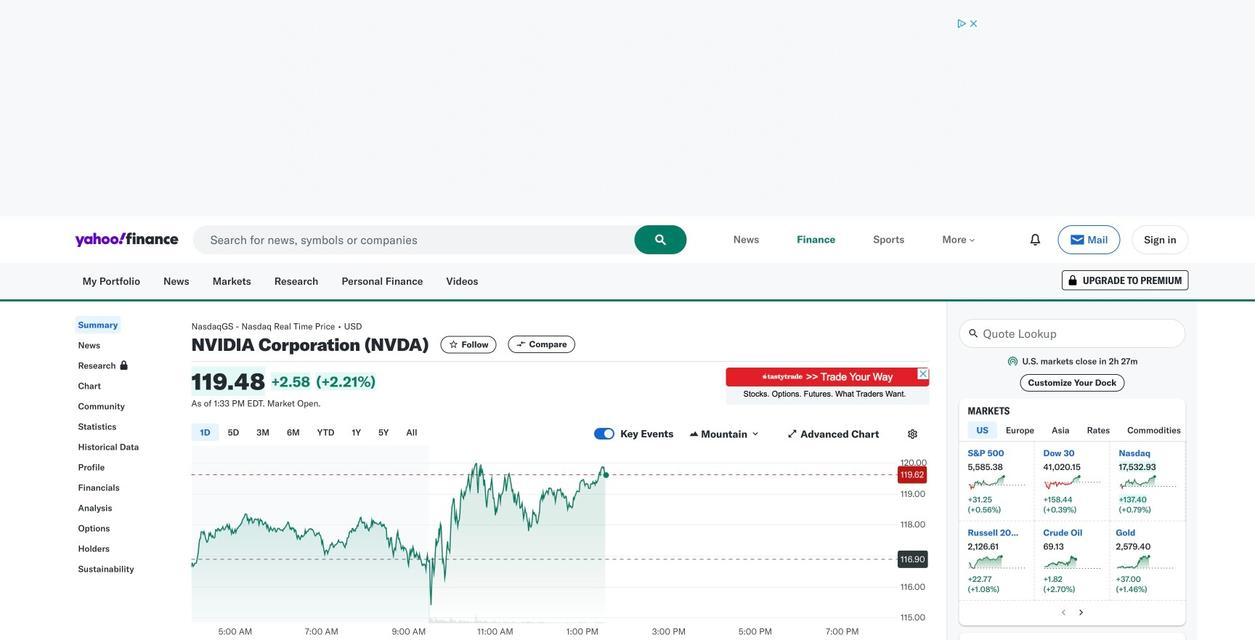 Task type: locate. For each thing, give the bounding box(es) containing it.
toolbar
[[1024, 225, 1189, 254]]

None checkbox
[[595, 428, 615, 440]]

Search for news, symbols or companies text field
[[193, 225, 687, 254]]

2 tab list from the left
[[969, 422, 1256, 441]]

search image
[[655, 234, 667, 246]]

1 tab list from the left
[[192, 422, 595, 446]]

0 horizontal spatial tab list
[[192, 422, 595, 446]]

1 horizontal spatial tab list
[[969, 422, 1256, 441]]

1 vertical spatial advertisement element
[[726, 368, 930, 408]]

tab list
[[192, 422, 595, 446], [969, 422, 1256, 441]]

advertisement element
[[275, 17, 980, 199], [726, 368, 930, 408]]

nvda navigation menubar menu bar
[[58, 313, 174, 578]]

none search field quote lookup
[[960, 319, 1187, 348]]

None search field
[[193, 225, 687, 254], [960, 319, 1187, 348], [193, 225, 687, 254]]



Task type: describe. For each thing, give the bounding box(es) containing it.
Quote Lookup text field
[[960, 319, 1187, 348]]

0 vertical spatial advertisement element
[[275, 17, 980, 199]]

prev image
[[1059, 607, 1070, 619]]



Task type: vqa. For each thing, say whether or not it's contained in the screenshot.
USD for ETH-
no



